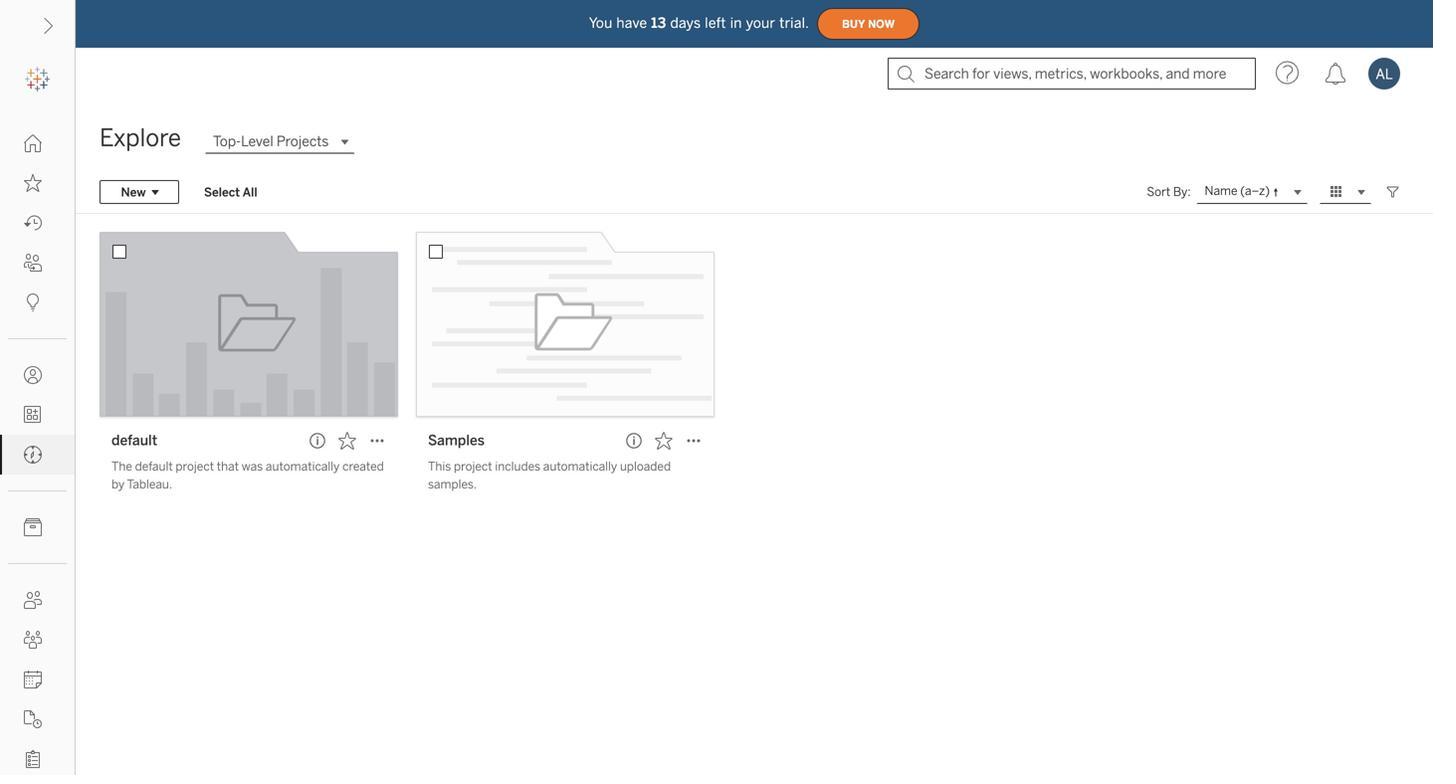 Task type: locate. For each thing, give the bounding box(es) containing it.
default inside the default project that was automatically created by tableau.
[[135, 459, 173, 474]]

new button
[[100, 180, 179, 204]]

top-
[[213, 133, 241, 150]]

project left that in the bottom of the page
[[176, 459, 214, 474]]

samples image
[[416, 232, 715, 417]]

uploaded
[[620, 459, 671, 474]]

sort by:
[[1147, 185, 1191, 199]]

days
[[670, 15, 701, 31]]

project inside this project includes automatically uploaded samples.
[[454, 459, 492, 474]]

in
[[730, 15, 742, 31]]

automatically right includes
[[543, 459, 617, 474]]

2 project from the left
[[454, 459, 492, 474]]

navigation panel element
[[0, 60, 75, 775]]

1 horizontal spatial automatically
[[543, 459, 617, 474]]

project inside the default project that was automatically created by tableau.
[[176, 459, 214, 474]]

by
[[111, 477, 125, 492]]

0 horizontal spatial project
[[176, 459, 214, 474]]

was
[[242, 459, 263, 474]]

automatically inside this project includes automatically uploaded samples.
[[543, 459, 617, 474]]

name (a–z) button
[[1197, 180, 1308, 204]]

main navigation. press the up and down arrow keys to access links. element
[[0, 123, 75, 775]]

select
[[204, 185, 240, 199]]

name
[[1205, 184, 1238, 198]]

automatically right was
[[266, 459, 340, 474]]

this
[[428, 459, 451, 474]]

1 horizontal spatial project
[[454, 459, 492, 474]]

have
[[617, 15, 647, 31]]

sort
[[1147, 185, 1171, 199]]

created
[[342, 459, 384, 474]]

tableau.
[[127, 477, 172, 492]]

1 automatically from the left
[[266, 459, 340, 474]]

top-level projects
[[213, 133, 329, 150]]

samples.
[[428, 477, 477, 492]]

0 horizontal spatial automatically
[[266, 459, 340, 474]]

default up the
[[111, 432, 157, 449]]

the
[[111, 459, 132, 474]]

default up tableau.
[[135, 459, 173, 474]]

automatically
[[266, 459, 340, 474], [543, 459, 617, 474]]

by:
[[1173, 185, 1191, 199]]

all
[[243, 185, 257, 199]]

the default project that was automatically created by tableau.
[[111, 459, 384, 492]]

1 vertical spatial default
[[135, 459, 173, 474]]

includes
[[495, 459, 541, 474]]

project up the "samples."
[[454, 459, 492, 474]]

your
[[746, 15, 776, 31]]

1 project from the left
[[176, 459, 214, 474]]

2 automatically from the left
[[543, 459, 617, 474]]

buy now
[[842, 18, 895, 30]]

default
[[111, 432, 157, 449], [135, 459, 173, 474]]

project
[[176, 459, 214, 474], [454, 459, 492, 474]]

explore
[[100, 124, 181, 152]]

automatically inside the default project that was automatically created by tableau.
[[266, 459, 340, 474]]



Task type: describe. For each thing, give the bounding box(es) containing it.
(a–z)
[[1240, 184, 1270, 198]]

you have 13 days left in your trial.
[[589, 15, 809, 31]]

13
[[651, 15, 666, 31]]

default image
[[100, 232, 398, 417]]

samples
[[428, 432, 485, 449]]

select all button
[[191, 180, 270, 204]]

select all
[[204, 185, 257, 199]]

grid view image
[[1328, 183, 1346, 201]]

name (a–z)
[[1205, 184, 1270, 198]]

level
[[241, 133, 273, 150]]

projects
[[277, 133, 329, 150]]

top-level projects button
[[205, 130, 355, 154]]

you
[[589, 15, 613, 31]]

that
[[217, 459, 239, 474]]

now
[[868, 18, 895, 30]]

trial.
[[780, 15, 809, 31]]

left
[[705, 15, 726, 31]]

Search for views, metrics, workbooks, and more text field
[[888, 58, 1256, 90]]

buy
[[842, 18, 865, 30]]

0 vertical spatial default
[[111, 432, 157, 449]]

this project includes automatically uploaded samples.
[[428, 459, 671, 492]]

buy now button
[[817, 8, 920, 40]]

new
[[121, 185, 146, 199]]



Task type: vqa. For each thing, say whether or not it's contained in the screenshot.
samples.
yes



